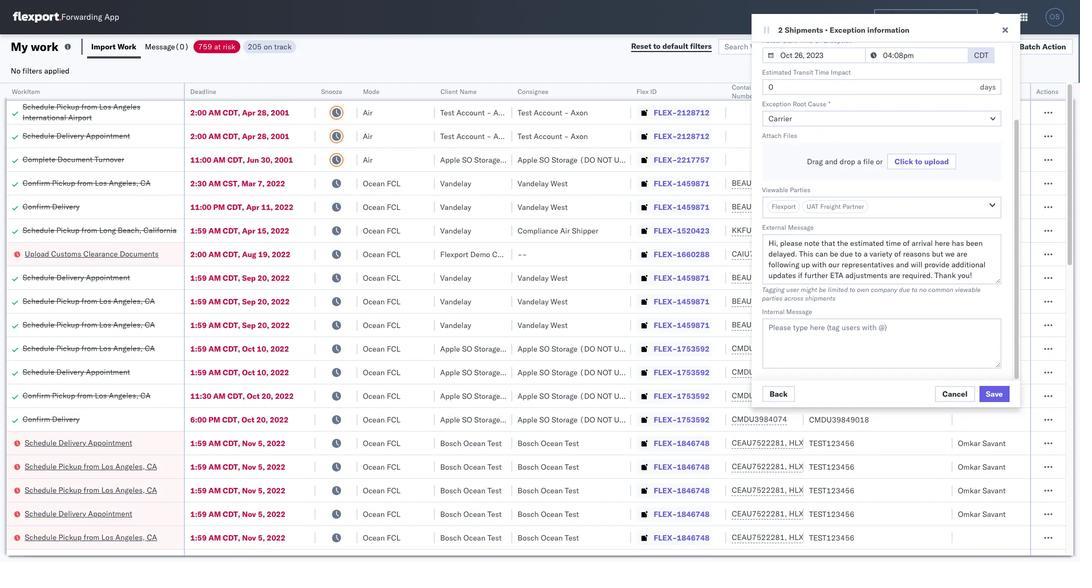 Task type: vqa. For each thing, say whether or not it's contained in the screenshot.


Task type: locate. For each thing, give the bounding box(es) containing it.
1 omkar from the top
[[958, 250, 981, 259]]

11:00 down 2:30
[[190, 202, 211, 212]]

1 vertical spatial confirm pickup from los angeles, ca link
[[23, 391, 151, 401]]

2 1753592 from the top
[[677, 368, 710, 378]]

Carrier text field
[[762, 111, 1001, 127]]

0 vertical spatial cmdu39849018
[[809, 368, 869, 378]]

ceau7522281, hlxu6269489, hlxu8034992
[[732, 439, 899, 448], [732, 462, 899, 472], [732, 486, 899, 496], [732, 510, 899, 519], [732, 533, 899, 543]]

1 vertical spatial flexport
[[440, 250, 468, 259]]

1 vertical spatial 2:00 am cdt, apr 28, 2001
[[190, 131, 289, 141]]

might
[[801, 286, 817, 294]]

1 horizontal spatial time
[[815, 68, 829, 76]]

tcnu1234565 up own
[[846, 273, 898, 283]]

3 bozo1234565, from the top
[[789, 273, 844, 283]]

flexport for flexport
[[772, 203, 796, 211]]

omkar savant
[[958, 250, 1006, 259], [958, 439, 1006, 449], [958, 463, 1006, 472], [958, 486, 1006, 496], [958, 510, 1006, 520]]

3 resize handle column header from the left
[[345, 83, 358, 563]]

tcnu1234565 down tagging user might be limited to own company due to no common viewable parties across shipments
[[846, 320, 898, 330]]

flex-1753592 button
[[637, 342, 712, 357], [637, 342, 712, 357], [637, 365, 712, 380], [637, 365, 712, 380], [637, 389, 712, 404], [637, 389, 712, 404], [637, 413, 712, 428], [637, 413, 712, 428]]

2 vertical spatial 2001
[[274, 155, 293, 165]]

3 vandelay west from the top
[[518, 273, 568, 283]]

1 vertical spatial filters
[[22, 66, 42, 76]]

1:59 am cdt, oct 10, 2022 for schedule delivery appointment
[[190, 368, 289, 378]]

flexport down the viewable parties
[[772, 203, 796, 211]]

flex-2128712 button
[[637, 105, 712, 120], [637, 105, 712, 120], [637, 129, 712, 144], [637, 129, 712, 144]]

0 vertical spatial 10,
[[257, 344, 269, 354]]

0 vertical spatial confirm delivery button
[[23, 201, 80, 213]]

beau1234567, down viewable
[[732, 202, 787, 212]]

0 vertical spatial confirm pickup from los angeles, ca link
[[23, 178, 151, 188]]

MMM D, YYYY text field
[[762, 47, 866, 63]]

exception right •
[[830, 25, 866, 35]]

back button
[[762, 387, 795, 403]]

* right cause
[[829, 100, 831, 108]]

0 vertical spatial confirm delivery link
[[23, 201, 80, 212]]

28, down deadline button
[[257, 108, 269, 117]]

schedule pickup from los angeles international airport link
[[23, 101, 179, 123]]

savant for schedule delivery appointment
[[983, 439, 1006, 449]]

cdt
[[974, 51, 989, 60]]

file
[[896, 42, 909, 51]]

flexport demo consignee
[[440, 250, 528, 259]]

1 vertical spatial 1:59 am cdt, sep 20, 2022
[[190, 297, 290, 307]]

-- : -- -- text field
[[865, 47, 969, 63]]

1 vertical spatial time
[[815, 68, 829, 76]]

-- down compliance
[[518, 250, 527, 259]]

0 vertical spatial pm
[[213, 202, 225, 212]]

root
[[793, 100, 806, 108]]

west for schedule delivery appointment link corresponding to 1:59 am cdt, sep 20, 2022
[[551, 273, 568, 283]]

1 1459871 from the top
[[677, 179, 710, 188]]

tcnu1234565 down own
[[846, 297, 898, 306]]

1 confirm pickup from los angeles, ca button from the top
[[23, 178, 151, 190]]

omkar for upload customs clearance documents
[[958, 250, 981, 259]]

18 flex- from the top
[[654, 510, 677, 520]]

2:00 for schedule delivery appointment
[[190, 131, 207, 141]]

0 vertical spatial consignee
[[518, 88, 549, 96]]

6:00
[[190, 415, 207, 425]]

schedule delivery appointment link for 2:00 am cdt, apr 28, 2001
[[23, 130, 130, 141]]

international
[[23, 113, 66, 122]]

schedule delivery appointment button for 2:00 am cdt, apr 28, 2001
[[23, 130, 130, 142]]

bozo1234565, down be
[[789, 297, 844, 306]]

1 vertical spatial 2128712
[[677, 131, 710, 141]]

beau1234567, bozo1234565, tcnu1234565 down shipments in the bottom of the page
[[732, 320, 898, 330]]

delivery for 1:59 am cdt, oct 10, 2022
[[56, 368, 84, 377]]

import
[[91, 42, 116, 51]]

0 vertical spatial filters
[[690, 41, 712, 51]]

to right the reset
[[653, 41, 661, 51]]

11:00 up 2:30
[[190, 155, 211, 165]]

2 2:00 from the top
[[190, 131, 207, 141]]

schedule delivery appointment button
[[23, 130, 130, 142], [23, 272, 130, 284], [23, 367, 130, 379], [25, 438, 132, 450], [25, 509, 132, 521]]

0 vertical spatial 2128712
[[677, 108, 710, 117]]

message down uat
[[788, 224, 814, 232]]

5 beau1234567, from the top
[[732, 320, 787, 330]]

tcnu1234565 down file
[[846, 179, 898, 188]]

1 horizontal spatial filters
[[690, 41, 712, 51]]

tcnu1234565 for 2:30 the confirm pickup from los angeles, ca "button"
[[846, 179, 898, 188]]

2001 down deadline button
[[271, 108, 289, 117]]

1 vertical spatial confirm delivery
[[23, 415, 80, 425]]

2 10, from the top
[[257, 368, 269, 378]]

3 flex-1846748 from the top
[[654, 486, 710, 496]]

oct for confirm delivery
[[242, 415, 254, 425]]

1 vertical spatial 2001
[[271, 131, 289, 141]]

flex-1459871 for 11:00 pm cdt, apr 11, 2022 confirm delivery link
[[654, 202, 710, 212]]

flex-1459871 for 2:30 am cst, mar 7, 2022's confirm pickup from los angeles, ca link
[[654, 179, 710, 188]]

1 vertical spatial confirm pickup from los angeles, ca
[[23, 391, 151, 401]]

apr for schedule delivery appointment
[[242, 131, 255, 141]]

5 fcl from the top
[[387, 273, 401, 283]]

save button
[[980, 387, 1010, 403]]

3 flex- from the top
[[654, 155, 677, 165]]

cmdu39849018
[[809, 368, 869, 378], [809, 415, 869, 425]]

19,
[[258, 250, 270, 259]]

2 vertical spatial 2:00
[[190, 250, 207, 259]]

actual
[[762, 37, 781, 45]]

4 1846748 from the top
[[677, 510, 710, 520]]

1 omkar savant from the top
[[958, 250, 1006, 259]]

0 vertical spatial flexport
[[772, 203, 796, 211]]

1 vertical spatial *
[[829, 100, 831, 108]]

2:00 for schedule pickup from los angeles international airport
[[190, 108, 207, 117]]

segu4454778
[[895, 226, 948, 236]]

message for external message
[[788, 224, 814, 232]]

2128712
[[677, 108, 710, 117], [677, 131, 710, 141]]

resize handle column header for client name button
[[499, 83, 512, 563]]

oct for schedule pickup from los angeles, ca
[[242, 344, 255, 354]]

upload
[[924, 157, 949, 167]]

1753592 for schedule pickup from los angeles, ca
[[677, 344, 710, 354]]

16 flex- from the top
[[654, 463, 677, 472]]

0191967788 up and
[[809, 131, 856, 141]]

jun
[[247, 155, 259, 165]]

5 flex-1846748 from the top
[[654, 534, 710, 543]]

1 confirm delivery from the top
[[23, 202, 80, 212]]

2:00 am cdt, apr 28, 2001 down deadline button
[[190, 108, 289, 117]]

omkar for schedule delivery appointment
[[958, 439, 981, 449]]

Enter integers only number field
[[762, 79, 1001, 95]]

1:59 am cdt, nov 5, 2022
[[190, 439, 285, 449], [190, 463, 285, 472], [190, 486, 285, 496], [190, 510, 285, 520], [190, 534, 285, 543]]

beau1234567, up the "tagging"
[[732, 273, 787, 283]]

filters right no
[[22, 66, 42, 76]]

schedule delivery appointment link for 1:59 am cdt, sep 20, 2022
[[23, 272, 130, 283]]

delivery for 2:00 am cdt, apr 28, 2001
[[56, 131, 84, 141]]

3 flex-1459871 from the top
[[654, 273, 710, 283]]

1 vandelay west from the top
[[518, 179, 568, 188]]

apple so storage (do not use)
[[440, 155, 556, 165], [518, 155, 633, 165], [440, 344, 556, 354], [518, 344, 633, 354], [440, 368, 556, 378], [518, 368, 633, 378], [440, 392, 556, 401], [518, 392, 633, 401], [440, 415, 556, 425], [518, 415, 633, 425]]

1 2128712 from the top
[[677, 108, 710, 117]]

client
[[440, 88, 458, 96]]

Please type here (tag users with @) text field
[[762, 319, 1001, 369]]

own
[[857, 286, 869, 294]]

0 vertical spatial 1:59 am cdt, sep 20, 2022
[[190, 273, 290, 283]]

clearance
[[83, 249, 118, 259]]

2 omkar from the top
[[958, 439, 981, 449]]

4 confirm from the top
[[23, 415, 50, 425]]

flex-2128712 down the flex id button
[[654, 108, 710, 117]]

2 flex-1459871 from the top
[[654, 202, 710, 212]]

2 flex-2128712 from the top
[[654, 131, 710, 141]]

account
[[456, 108, 485, 117], [534, 108, 562, 117], [456, 131, 485, 141], [534, 131, 562, 141]]

beau1234567, bozo1234565, tcnu1234565
[[732, 179, 898, 188], [732, 202, 898, 212], [732, 273, 898, 283], [732, 297, 898, 306], [732, 320, 898, 330]]

bozo1234565, down parties
[[789, 202, 844, 212]]

0 vertical spatial confirm pickup from los angeles, ca
[[23, 178, 151, 188]]

4 vandelay west from the top
[[518, 297, 568, 307]]

5 1:59 from the top
[[190, 344, 207, 354]]

omkar for schedule pickup from los angeles, ca
[[958, 463, 981, 472]]

flex-1459871 button
[[637, 176, 712, 191], [637, 176, 712, 191], [637, 200, 712, 215], [637, 200, 712, 215], [637, 271, 712, 286], [637, 271, 712, 286], [637, 294, 712, 309], [637, 294, 712, 309], [637, 318, 712, 333], [637, 318, 712, 333]]

confirm for 6:00 pm cdt, oct 20, 2022
[[23, 415, 50, 425]]

beau1234567, bozo1234565, tcnu1234565 down parties
[[732, 202, 898, 212]]

cst,
[[223, 179, 240, 188]]

time down the shipments
[[799, 37, 813, 45]]

exception left root in the right top of the page
[[762, 100, 791, 108]]

0 vertical spatial sep
[[242, 273, 256, 283]]

2 confirm delivery link from the top
[[23, 414, 80, 425]]

name
[[459, 88, 476, 96]]

savant for upload customs clearance documents
[[983, 250, 1006, 259]]

resize handle column header for consignee button
[[618, 83, 631, 563]]

28, up 30,
[[257, 131, 269, 141]]

tagging user might be limited to own company due to no common viewable parties across shipments
[[762, 286, 981, 303]]

confirm pickup from los angeles, ca link for 2:30 am cst, mar 7, 2022
[[23, 178, 151, 188]]

5 omkar savant from the top
[[958, 510, 1006, 520]]

4 flex-1753592 from the top
[[654, 415, 710, 425]]

delivery for 6:00 pm cdt, oct 20, 2022
[[52, 415, 80, 425]]

flex-2128712 up the flex-2217757
[[654, 131, 710, 141]]

flex-1753592
[[654, 344, 710, 354], [654, 368, 710, 378], [654, 392, 710, 401], [654, 415, 710, 425]]

1 vertical spatial 2:00
[[190, 131, 207, 141]]

message right work
[[145, 42, 175, 51]]

7,
[[258, 179, 265, 188]]

7 1:59 from the top
[[190, 439, 207, 449]]

0 horizontal spatial *
[[829, 100, 831, 108]]

1 vertical spatial 11:00
[[190, 202, 211, 212]]

2 confirm pickup from los angeles, ca button from the top
[[23, 391, 151, 402]]

numbers for mbl/mawb numbers
[[848, 88, 875, 96]]

•
[[825, 25, 828, 35]]

customs
[[51, 249, 81, 259]]

11 fcl from the top
[[387, 415, 401, 425]]

1 horizontal spatial numbers
[[848, 88, 875, 96]]

5 ceau7522281, from the top
[[732, 533, 787, 543]]

0 vertical spatial --
[[809, 155, 819, 165]]

2:00 am cdt, apr 28, 2001 for schedule delivery appointment
[[190, 131, 289, 141]]

1 vertical spatial confirm delivery link
[[23, 414, 80, 425]]

angeles
[[113, 102, 140, 112]]

pm right 6:00
[[209, 415, 220, 425]]

air for complete document turnover
[[363, 155, 373, 165]]

pm down cst, at left
[[213, 202, 225, 212]]

1 vertical spatial confirm delivery button
[[23, 414, 80, 426]]

8 fcl from the top
[[387, 344, 401, 354]]

2 west from the top
[[551, 202, 568, 212]]

bozo1234565, down shipments in the bottom of the page
[[789, 320, 844, 330]]

cmdu3984074 for confirm delivery
[[732, 415, 787, 425]]

flexport inside button
[[772, 203, 796, 211]]

time down 'mmm d, yyyy' text field
[[815, 68, 829, 76]]

resize handle column header for container numbers button
[[791, 83, 804, 563]]

11:00 for 11:00 pm cdt, apr 11, 2022
[[190, 202, 211, 212]]

2 1846748 from the top
[[677, 463, 710, 472]]

os
[[1050, 13, 1060, 21]]

beau1234567, down internal
[[732, 320, 787, 330]]

-- left and
[[809, 155, 819, 165]]

1 vertical spatial flex-2128712
[[654, 131, 710, 141]]

3 1:59 am cdt, sep 20, 2022 from the top
[[190, 321, 290, 330]]

0 horizontal spatial filters
[[22, 66, 42, 76]]

workitem
[[12, 88, 40, 96]]

bosch
[[440, 439, 462, 449], [518, 439, 539, 449], [440, 463, 462, 472], [518, 463, 539, 472], [440, 486, 462, 496], [518, 486, 539, 496], [440, 510, 462, 520], [518, 510, 539, 520], [440, 534, 462, 543], [518, 534, 539, 543]]

0 vertical spatial flex-2128712
[[654, 108, 710, 117]]

2 ocean fcl from the top
[[363, 202, 401, 212]]

confirm pickup from los angeles, ca link
[[23, 178, 151, 188], [23, 391, 151, 401]]

beau1234567, up internal
[[732, 297, 787, 306]]

schedule delivery appointment for 1:59 am cdt, oct 10, 2022
[[23, 368, 130, 377]]

tcnu1234565 up lkju1111111,
[[846, 202, 898, 212]]

omkar savant for upload customs clearance documents
[[958, 250, 1006, 259]]

workitem button
[[6, 85, 173, 96]]

cmdu39849018 for 1:59 am cdt, oct 10, 2022
[[809, 368, 869, 378]]

1753592 for schedule delivery appointment
[[677, 368, 710, 378]]

cmdu39849018 for 6:00 pm cdt, oct 20, 2022
[[809, 415, 869, 425]]

2 savant from the top
[[983, 439, 1006, 449]]

0 horizontal spatial --
[[518, 250, 527, 259]]

3 ceau7522281, from the top
[[732, 486, 787, 496]]

1 hlxu8034992 from the top
[[846, 439, 899, 448]]

4 cmdu3984074 from the top
[[732, 415, 787, 425]]

container numbers
[[732, 83, 761, 100]]

flex-1520423 button
[[637, 223, 712, 238], [637, 223, 712, 238]]

mbl/mawb
[[809, 88, 847, 96]]

4 1753592 from the top
[[677, 415, 710, 425]]

confirm pickup from los angeles, ca button for 11:30
[[23, 391, 151, 402]]

resize handle column header
[[171, 83, 184, 563], [303, 83, 316, 563], [345, 83, 358, 563], [422, 83, 435, 563], [499, 83, 512, 563], [618, 83, 631, 563], [714, 83, 727, 563], [791, 83, 804, 563], [940, 83, 953, 563], [1017, 83, 1030, 563], [1053, 83, 1066, 563]]

4 west from the top
[[551, 297, 568, 307]]

28,
[[257, 108, 269, 117], [257, 131, 269, 141]]

impact
[[831, 68, 851, 76]]

10,
[[257, 344, 269, 354], [257, 368, 269, 378]]

reset to default filters button
[[625, 38, 718, 55]]

to left own
[[850, 286, 856, 294]]

apr for confirm delivery
[[246, 202, 259, 212]]

1 vertical spatial confirm pickup from los angeles, ca button
[[23, 391, 151, 402]]

0 vertical spatial 2001
[[271, 108, 289, 117]]

flex-2217757 button
[[637, 152, 712, 167], [637, 152, 712, 167]]

beau1234567, bozo1234565, tcnu1234565 down drag
[[732, 179, 898, 188]]

0 vertical spatial time
[[799, 37, 813, 45]]

0 vertical spatial *
[[855, 37, 857, 45]]

flex-1753592 for schedule delivery appointment
[[654, 368, 710, 378]]

0 horizontal spatial numbers
[[732, 92, 759, 100]]

1 vertical spatial cmdu39849018
[[809, 415, 869, 425]]

1753592 for confirm pickup from los angeles, ca
[[677, 392, 710, 401]]

to left no
[[912, 286, 918, 294]]

0 vertical spatial 1:59 am cdt, oct 10, 2022
[[190, 344, 289, 354]]

2 vertical spatial sep
[[242, 321, 256, 330]]

0 vertical spatial confirm pickup from los angeles, ca button
[[23, 178, 151, 190]]

3 1:59 from the top
[[190, 297, 207, 307]]

air for schedule pickup from los angeles international airport
[[363, 108, 373, 117]]

1 vertical spatial 0191967788
[[809, 131, 856, 141]]

15 fcl from the top
[[387, 510, 401, 520]]

1 vertical spatial exception
[[823, 37, 852, 45]]

1 vertical spatial 10,
[[257, 368, 269, 378]]

4 ceau7522281, from the top
[[732, 510, 787, 519]]

apr down deadline button
[[242, 108, 255, 117]]

apr up jun
[[242, 131, 255, 141]]

beau1234567, bozo1234565, tcnu1234565 up might
[[732, 273, 898, 283]]

west for 11:00 pm cdt, apr 11, 2022 confirm delivery link
[[551, 202, 568, 212]]

1:59
[[190, 226, 207, 236], [190, 273, 207, 283], [190, 297, 207, 307], [190, 321, 207, 330], [190, 344, 207, 354], [190, 368, 207, 378], [190, 439, 207, 449], [190, 463, 207, 472], [190, 486, 207, 496], [190, 510, 207, 520], [190, 534, 207, 543]]

flexport
[[772, 203, 796, 211], [440, 250, 468, 259]]

message for internal message
[[786, 308, 812, 316]]

*
[[855, 37, 857, 45], [829, 100, 831, 108]]

appointment for 1:59 am cdt, sep 20, 2022
[[86, 273, 130, 283]]

beau1234567, bozo1234565, tcnu1234565 down might
[[732, 297, 898, 306]]

1 vertical spatial --
[[518, 250, 527, 259]]

5 beau1234567, bozo1234565, tcnu1234565 from the top
[[732, 320, 898, 330]]

confirm delivery link
[[23, 201, 80, 212], [23, 414, 80, 425]]

schedule delivery appointment link for 1:59 am cdt, oct 10, 2022
[[23, 367, 130, 378]]

ceau7522281,
[[732, 439, 787, 448], [732, 462, 787, 472], [732, 486, 787, 496], [732, 510, 787, 519], [732, 533, 787, 543]]

bozo1234565, down drag
[[789, 179, 844, 188]]

2 fcl from the top
[[387, 202, 401, 212]]

5 flex-1459871 from the top
[[654, 321, 710, 330]]

2:00 am cdt, apr 28, 2001 up 11:00 am cdt, jun 30, 2001
[[190, 131, 289, 141]]

3 1846748 from the top
[[677, 486, 710, 496]]

2 vertical spatial 1:59 am cdt, sep 20, 2022
[[190, 321, 290, 330]]

5 resize handle column header from the left
[[499, 83, 512, 563]]

0 vertical spatial 11:00
[[190, 155, 211, 165]]

1 cmdu39849018 from the top
[[809, 368, 869, 378]]

2128712 down the flex id button
[[677, 108, 710, 117]]

os button
[[1043, 5, 1067, 30]]

0 vertical spatial 2:00 am cdt, apr 28, 2001
[[190, 108, 289, 117]]

2001 up 30,
[[271, 131, 289, 141]]

flexport left demo
[[440, 250, 468, 259]]

0191967788
[[809, 108, 856, 117], [809, 131, 856, 141]]

confirm delivery button for 6:00
[[23, 414, 80, 426]]

0191967788 for schedule pickup from los angeles international airport
[[809, 108, 856, 117]]

confirm pickup from los angeles, ca link for 11:30 am cdt, oct 20, 2022
[[23, 391, 151, 401]]

numbers down 'impact'
[[848, 88, 875, 96]]

drop
[[840, 157, 855, 167]]

bozo1234565, up be
[[789, 273, 844, 283]]

11:00 for 11:00 am cdt, jun 30, 2001
[[190, 155, 211, 165]]

1 vertical spatial 28,
[[257, 131, 269, 141]]

flex-2128712 for schedule delivery appointment
[[654, 131, 710, 141]]

6 resize handle column header from the left
[[618, 83, 631, 563]]

1:59 am cdt, oct 10, 2022
[[190, 344, 289, 354], [190, 368, 289, 378]]

exception down 2 shipments • exception information
[[823, 37, 852, 45]]

0 vertical spatial message
[[145, 42, 175, 51]]

9 1:59 from the top
[[190, 486, 207, 496]]

confirm delivery button for 11:00
[[23, 201, 80, 213]]

0 horizontal spatial time
[[799, 37, 813, 45]]

transit
[[793, 68, 813, 76]]

* down 2 shipments • exception information
[[855, 37, 857, 45]]

1 vertical spatial 1:59 am cdt, oct 10, 2022
[[190, 368, 289, 378]]

5 west from the top
[[551, 321, 568, 330]]

flex-1753592 for confirm pickup from los angeles, ca
[[654, 392, 710, 401]]

2001 right 30,
[[274, 155, 293, 165]]

schedule pickup from long beach, california button
[[23, 225, 177, 237]]

11,
[[261, 202, 273, 212]]

0191967788 down mbl/mawb
[[809, 108, 856, 117]]

savant for schedule pickup from los angeles, ca
[[983, 463, 1006, 472]]

numbers inside container numbers
[[732, 92, 759, 100]]

1 horizontal spatial flexport
[[772, 203, 796, 211]]

9 fcl from the top
[[387, 368, 401, 378]]

0 vertical spatial 0191967788
[[809, 108, 856, 117]]

cmdu3984074
[[732, 344, 787, 354], [732, 368, 787, 377], [732, 391, 787, 401], [732, 415, 787, 425]]

exception
[[830, 25, 866, 35], [823, 37, 852, 45], [762, 100, 791, 108]]

0 horizontal spatial flexport
[[440, 250, 468, 259]]

1660288
[[677, 250, 710, 259]]

1 vertical spatial message
[[788, 224, 814, 232]]

0 vertical spatial 2:00
[[190, 108, 207, 117]]

6:00 pm cdt, oct 20, 2022
[[190, 415, 289, 425]]

flex1459871
[[809, 179, 860, 188], [809, 202, 860, 212], [809, 273, 860, 283], [809, 297, 860, 307], [809, 321, 860, 330]]

17 flex- from the top
[[654, 486, 677, 496]]

confirm pickup from los angeles, ca button
[[23, 178, 151, 190], [23, 391, 151, 402]]

file exception
[[896, 42, 946, 51]]

flex id button
[[631, 85, 716, 96]]

4 resize handle column header from the left
[[422, 83, 435, 563]]

1 vertical spatial pm
[[209, 415, 220, 425]]

numbers down container
[[732, 92, 759, 100]]

2001 for schedule delivery appointment
[[271, 131, 289, 141]]

2 vertical spatial message
[[786, 308, 812, 316]]

3 nov from the top
[[242, 486, 256, 496]]

1 vertical spatial sep
[[242, 297, 256, 307]]

1 confirm pickup from los angeles, ca from the top
[[23, 178, 151, 188]]

ljiu1111116,
[[789, 226, 839, 236]]

flexport. image
[[13, 12, 61, 23]]

(do
[[502, 155, 518, 165], [580, 155, 595, 165], [502, 344, 518, 354], [580, 344, 595, 354], [502, 368, 518, 378], [580, 368, 595, 378], [502, 392, 518, 401], [580, 392, 595, 401], [502, 415, 518, 425], [580, 415, 595, 425]]

to right click
[[915, 157, 923, 167]]

filters
[[690, 41, 712, 51], [22, 66, 42, 76]]

flex-1660288 button
[[637, 247, 712, 262], [637, 247, 712, 262]]

3 beau1234567, from the top
[[732, 273, 787, 283]]

1 tcnu1234565 from the top
[[846, 179, 898, 188]]

filters right the default
[[690, 41, 712, 51]]

beau1234567, up flexport button on the top right
[[732, 179, 787, 188]]

2128712 up 2217757
[[677, 131, 710, 141]]

8 resize handle column header from the left
[[791, 83, 804, 563]]

1 bozo1234565, from the top
[[789, 179, 844, 188]]

2 omkar savant from the top
[[958, 439, 1006, 449]]

apr left "11,"
[[246, 202, 259, 212]]

2 confirm from the top
[[23, 202, 50, 212]]

Please type here (tag users with @) text field
[[762, 234, 1001, 285]]

oct for confirm pickup from los angeles, ca
[[247, 392, 260, 401]]

0 vertical spatial 28,
[[257, 108, 269, 117]]

confirm for 11:30 am cdt, oct 20, 2022
[[23, 391, 50, 401]]

confirm delivery button
[[23, 201, 80, 213], [23, 414, 80, 426]]

beau1234567,
[[732, 179, 787, 188], [732, 202, 787, 212], [732, 273, 787, 283], [732, 297, 787, 306], [732, 320, 787, 330]]

message down across
[[786, 308, 812, 316]]

ocean
[[363, 179, 385, 188], [363, 202, 385, 212], [363, 226, 385, 236], [363, 250, 385, 259], [363, 273, 385, 283], [363, 297, 385, 307], [363, 321, 385, 330], [363, 344, 385, 354], [363, 368, 385, 378], [363, 392, 385, 401], [363, 415, 385, 425], [363, 439, 385, 449], [464, 439, 486, 449], [541, 439, 563, 449], [363, 463, 385, 472], [464, 463, 486, 472], [541, 463, 563, 472], [363, 486, 385, 496], [464, 486, 486, 496], [541, 486, 563, 496], [363, 510, 385, 520], [464, 510, 486, 520], [541, 510, 563, 520], [363, 534, 385, 543], [464, 534, 486, 543], [541, 534, 563, 543]]

angeles,
[[109, 178, 138, 188], [113, 297, 143, 306], [113, 320, 143, 330], [113, 344, 143, 354], [109, 391, 138, 401], [115, 462, 145, 472], [115, 486, 145, 495], [115, 533, 145, 543]]

0 vertical spatial confirm delivery
[[23, 202, 80, 212]]

apple
[[440, 155, 460, 165], [518, 155, 538, 165], [440, 344, 460, 354], [518, 344, 538, 354], [440, 368, 460, 378], [518, 368, 538, 378], [440, 392, 460, 401], [518, 392, 538, 401], [440, 415, 460, 425], [518, 415, 538, 425]]

cmdu3984074 for schedule pickup from los angeles, ca
[[732, 344, 787, 354]]

apr left 15,
[[242, 226, 255, 236]]



Task type: describe. For each thing, give the bounding box(es) containing it.
internal
[[762, 308, 785, 316]]

filters inside button
[[690, 41, 712, 51]]

kkfu7750073,
[[732, 226, 787, 236]]

schedule delivery appointment button for 1:59 am cdt, oct 10, 2022
[[23, 367, 130, 379]]

forwarding app
[[61, 12, 119, 22]]

16 fcl from the top
[[387, 534, 401, 543]]

vandelay west for 11:00 pm cdt, apr 11, 2022 confirm delivery link
[[518, 202, 568, 212]]

exception root cause *
[[762, 100, 831, 108]]

2001 for schedule pickup from los angeles international airport
[[271, 108, 289, 117]]

5 5, from the top
[[258, 534, 265, 543]]

16 ocean fcl from the top
[[363, 534, 401, 543]]

5 vandelay west from the top
[[518, 321, 568, 330]]

reset to default filters
[[631, 41, 712, 51]]

1 ceau7522281, from the top
[[732, 439, 787, 448]]

delivery for 11:00 pm cdt, apr 11, 2022
[[52, 202, 80, 212]]

vandelay west for 2:30 am cst, mar 7, 2022's confirm pickup from los angeles, ca link
[[518, 179, 568, 188]]

compliance  air shipper
[[518, 226, 598, 236]]

2 1:59 am cdt, nov 5, 2022 from the top
[[190, 463, 285, 472]]

cmdu3984074 for schedule delivery appointment
[[732, 368, 787, 377]]

parties
[[762, 295, 783, 303]]

to inside button
[[653, 41, 661, 51]]

2 ceau7522281, hlxu6269489, hlxu8034992 from the top
[[732, 462, 899, 472]]

12 ocean fcl from the top
[[363, 439, 401, 449]]

1 flex-1846748 from the top
[[654, 439, 710, 449]]

1 fcl from the top
[[387, 179, 401, 188]]

confirm delivery link for 11:00 pm cdt, apr 11, 2022
[[23, 201, 80, 212]]

10 fcl from the top
[[387, 392, 401, 401]]

batch
[[1020, 42, 1041, 51]]

flxt29342342
[[809, 226, 864, 236]]

4 bozo1234565, from the top
[[789, 297, 844, 306]]

2128712 for schedule pickup from los angeles international airport
[[677, 108, 710, 117]]

mbl/mawb numbers
[[809, 88, 875, 96]]

5 ceau7522281, hlxu6269489, hlxu8034992 from the top
[[732, 533, 899, 543]]

flexport for flexport demo consignee
[[440, 250, 468, 259]]

1 1:59 am cdt, sep 20, 2022 from the top
[[190, 273, 290, 283]]

4 hlxu6269489, from the top
[[789, 510, 844, 519]]

confirm delivery for 11:00
[[23, 202, 80, 212]]

15,
[[257, 226, 269, 236]]

default
[[663, 41, 688, 51]]

estimated
[[762, 68, 792, 76]]

forwarding app link
[[13, 12, 119, 23]]

4 hlxu8034992 from the top
[[846, 510, 899, 519]]

14 ocean fcl from the top
[[363, 486, 401, 496]]

1 flex1459871 from the top
[[809, 179, 860, 188]]

2 bozo1234565, from the top
[[789, 202, 844, 212]]

confirm pickup from los angeles, ca button for 2:30
[[23, 178, 151, 190]]

2128712 for schedule delivery appointment
[[677, 131, 710, 141]]

pickup inside 'schedule pickup from los angeles international airport'
[[56, 102, 80, 112]]

5 tcnu1234565 from the top
[[846, 320, 898, 330]]

4 1:59 am cdt, nov 5, 2022 from the top
[[190, 510, 285, 520]]

2 shipments • exception information
[[778, 25, 910, 35]]

2001 for complete document turnover
[[274, 155, 293, 165]]

4 1:59 from the top
[[190, 321, 207, 330]]

4 fcl from the top
[[387, 250, 401, 259]]

Search Work text field
[[718, 38, 835, 55]]

attach files
[[762, 132, 797, 140]]

30,
[[261, 155, 273, 165]]

from inside 'schedule pickup from los angeles international airport'
[[81, 102, 97, 112]]

6 fcl from the top
[[387, 297, 401, 307]]

flex-2128712 for schedule pickup from los angeles international airport
[[654, 108, 710, 117]]

internal message
[[762, 308, 812, 316]]

schedule delivery appointment for 1:59 am cdt, sep 20, 2022
[[23, 273, 130, 283]]

consignee inside button
[[518, 88, 549, 96]]

8 ocean fcl from the top
[[363, 344, 401, 354]]

flexport button
[[768, 201, 800, 213]]

external message
[[762, 224, 814, 232]]

5 omkar from the top
[[958, 510, 981, 520]]

5 ocean fcl from the top
[[363, 273, 401, 283]]

resize handle column header for deadline button
[[303, 83, 316, 563]]

4 flex-1459871 from the top
[[654, 297, 710, 307]]

work
[[118, 42, 136, 51]]

no
[[919, 286, 927, 294]]

or
[[876, 157, 883, 167]]

appointment for 1:59 am cdt, oct 10, 2022
[[86, 368, 130, 377]]

28, for schedule delivery appointment
[[257, 131, 269, 141]]

3 5, from the top
[[258, 486, 265, 496]]

upload customs clearance documents button
[[25, 249, 159, 261]]

1 sep from the top
[[242, 273, 256, 283]]

time for of
[[799, 37, 813, 45]]

resize handle column header for mode button
[[422, 83, 435, 563]]

2 hlxu6269489, from the top
[[789, 462, 844, 472]]

delivery for 1:59 am cdt, sep 20, 2022
[[56, 273, 84, 283]]

resize handle column header for the flex id button
[[714, 83, 727, 563]]

to inside button
[[915, 157, 923, 167]]

turnover
[[95, 155, 124, 164]]

4 ceau7522281, hlxu6269489, hlxu8034992 from the top
[[732, 510, 899, 519]]

11 1:59 from the top
[[190, 534, 207, 543]]

client name
[[440, 88, 476, 96]]

5 flex- from the top
[[654, 202, 677, 212]]

10, for schedule pickup from los angeles, ca
[[257, 344, 269, 354]]

2 flex1459871 from the top
[[809, 202, 860, 212]]

tcnu1234565 for schedule delivery appointment button corresponding to 1:59 am cdt, sep 20, 2022
[[846, 273, 898, 283]]

pm for 11:00
[[213, 202, 225, 212]]

5 savant from the top
[[983, 510, 1006, 520]]

confirm for 2:30 am cst, mar 7, 2022
[[23, 178, 50, 188]]

oct for schedule delivery appointment
[[242, 368, 255, 378]]

13 flex- from the top
[[654, 392, 677, 401]]

5 1846748 from the top
[[677, 534, 710, 543]]

forwarding
[[61, 12, 102, 22]]

11:00 pm cdt, apr 11, 2022
[[190, 202, 294, 212]]

11 flex- from the top
[[654, 344, 677, 354]]

2:00 am cdt, aug 19, 2022
[[190, 250, 290, 259]]

viewable parties
[[762, 186, 811, 194]]

exception
[[911, 42, 946, 51]]

1 1846748 from the top
[[677, 439, 710, 449]]

1:59 am cdt, oct 10, 2022 for schedule pickup from los angeles, ca
[[190, 344, 289, 354]]

confirm pickup from los angeles, ca for 11:30
[[23, 391, 151, 401]]

11 resize handle column header from the left
[[1053, 83, 1066, 563]]

2 nov from the top
[[242, 463, 256, 472]]

1 nov from the top
[[242, 439, 256, 449]]

5 1:59 am cdt, nov 5, 2022 from the top
[[190, 534, 285, 543]]

pm for 6:00
[[209, 415, 220, 425]]

2217757
[[677, 155, 710, 165]]

1 ceau7522281, hlxu6269489, hlxu8034992 from the top
[[732, 439, 899, 448]]

2 1:59 from the top
[[190, 273, 207, 283]]

cancel
[[943, 390, 968, 400]]

cmdu3984074 for confirm pickup from los angeles, ca
[[732, 391, 787, 401]]

4 tcnu1234565 from the top
[[846, 297, 898, 306]]

batch action button
[[1003, 38, 1073, 55]]

uat
[[807, 203, 819, 211]]

file
[[863, 157, 874, 167]]

consignee button
[[512, 85, 621, 96]]

4 savant from the top
[[983, 486, 1006, 496]]

app
[[104, 12, 119, 22]]

2 5, from the top
[[258, 463, 265, 472]]

viewable
[[955, 286, 981, 294]]

1 beau1234567, bozo1234565, tcnu1234565 from the top
[[732, 179, 898, 188]]

confirm for 11:00 pm cdt, apr 11, 2022
[[23, 202, 50, 212]]

long
[[99, 226, 116, 235]]

common
[[928, 286, 954, 294]]

6 1:59 from the top
[[190, 368, 207, 378]]

5 1459871 from the top
[[677, 321, 710, 330]]

information
[[868, 25, 910, 35]]

snooze
[[321, 88, 342, 96]]

Search Shipments (/) text field
[[874, 9, 978, 25]]

schedule pickup from los angeles international airport button
[[23, 101, 179, 124]]

operator
[[958, 88, 984, 96]]

7 flex- from the top
[[654, 250, 677, 259]]

container numbers button
[[727, 81, 793, 101]]

3 1459871 from the top
[[677, 273, 710, 283]]

2 1:59 am cdt, sep 20, 2022 from the top
[[190, 297, 290, 307]]

3 hlxu8034992 from the top
[[846, 486, 899, 496]]

flex-1753592 for confirm delivery
[[654, 415, 710, 425]]

confirm pickup from los angeles, ca for 2:30
[[23, 178, 151, 188]]

numbers for container numbers
[[732, 92, 759, 100]]

1 vertical spatial consignee
[[492, 250, 528, 259]]

apr for schedule pickup from los angeles international airport
[[242, 108, 255, 117]]

0 vertical spatial exception
[[830, 25, 866, 35]]

flex-1753592 for schedule pickup from los angeles, ca
[[654, 344, 710, 354]]

due
[[899, 286, 910, 294]]

3 beau1234567, bozo1234565, tcnu1234565 from the top
[[732, 273, 898, 283]]

ymluw236679313
[[809, 250, 878, 259]]

2
[[778, 25, 783, 35]]

4 flex-1846748 from the top
[[654, 510, 710, 520]]

4 flex- from the top
[[654, 179, 677, 188]]

west for 2:30 am cst, mar 7, 2022's confirm pickup from los angeles, ca link
[[551, 179, 568, 188]]

2 flex-1846748 from the top
[[654, 463, 710, 472]]

click
[[895, 157, 913, 167]]

at
[[214, 42, 221, 51]]

3 test123456 from the top
[[809, 486, 855, 496]]

2 beau1234567, from the top
[[732, 202, 787, 212]]

4 nov from the top
[[242, 510, 256, 520]]

client name button
[[435, 85, 502, 96]]

confirm delivery for 6:00
[[23, 415, 80, 425]]

6 ocean fcl from the top
[[363, 297, 401, 307]]

start
[[783, 37, 797, 45]]

deadline button
[[185, 85, 305, 96]]

1 horizontal spatial --
[[809, 155, 819, 165]]

applied
[[44, 66, 70, 76]]

205 on track
[[248, 42, 292, 51]]

schedule pickup from los angeles international airport
[[23, 102, 140, 122]]

4 test123456 from the top
[[809, 510, 855, 520]]

track
[[274, 42, 292, 51]]

mbl/mawb numbers button
[[804, 85, 942, 96]]

13 ocean fcl from the top
[[363, 463, 401, 472]]

appointment for 2:00 am cdt, apr 28, 2001
[[86, 131, 130, 141]]

files
[[783, 132, 797, 140]]

4 beau1234567, bozo1234565, tcnu1234565 from the top
[[732, 297, 898, 306]]

1 1:59 am cdt, nov 5, 2022 from the top
[[190, 439, 285, 449]]

1:59 am cdt, apr 15, 2022
[[190, 226, 289, 236]]

schedule inside 'schedule pickup from los angeles international airport'
[[23, 102, 54, 112]]

save
[[986, 390, 1003, 400]]

freight
[[820, 203, 841, 211]]

confirm delivery link for 6:00 pm cdt, oct 20, 2022
[[23, 414, 80, 425]]

cancel button
[[935, 387, 975, 403]]

10 1:59 from the top
[[190, 510, 207, 520]]

2 hlxu8034992 from the top
[[846, 462, 899, 472]]

1 horizontal spatial *
[[855, 37, 857, 45]]

beach,
[[118, 226, 142, 235]]

2 vertical spatial exception
[[762, 100, 791, 108]]

compliance
[[518, 226, 558, 236]]

apr for schedule pickup from long beach, california
[[242, 226, 255, 236]]

omkar savant for schedule delivery appointment
[[958, 439, 1006, 449]]

flex-1520423
[[654, 226, 710, 236]]

kkfu7750073, ljiu1111116, lkju1111111, segu4454778
[[732, 226, 948, 236]]

resize handle column header for mbl/mawb numbers button
[[940, 83, 953, 563]]

reset
[[631, 41, 652, 51]]

5 hlxu6269489, from the top
[[789, 533, 844, 543]]

flex id
[[637, 88, 657, 96]]

0191967788 for schedule delivery appointment
[[809, 131, 856, 141]]

7 fcl from the top
[[387, 321, 401, 330]]

limited
[[828, 286, 848, 294]]

import work button
[[87, 34, 141, 59]]

id
[[650, 88, 657, 96]]

11:30 am cdt, oct 20, 2022
[[190, 392, 294, 401]]

documents
[[120, 249, 159, 259]]

upload
[[25, 249, 49, 259]]

across
[[784, 295, 804, 303]]

10, for schedule delivery appointment
[[257, 368, 269, 378]]

1753592 for confirm delivery
[[677, 415, 710, 425]]

15 ocean fcl from the top
[[363, 510, 401, 520]]

5 hlxu8034992 from the top
[[846, 533, 899, 543]]

8 flex- from the top
[[654, 273, 677, 283]]

1 hlxu6269489, from the top
[[789, 439, 844, 448]]

message (0)
[[145, 42, 189, 51]]

a
[[857, 157, 861, 167]]

10 flex- from the top
[[654, 321, 677, 330]]

schedule delivery appointment button for 1:59 am cdt, sep 20, 2022
[[23, 272, 130, 284]]

4 beau1234567, from the top
[[732, 297, 787, 306]]

complete
[[23, 155, 56, 164]]

caiu7969337
[[732, 249, 782, 259]]

drag
[[807, 157, 823, 167]]

resize handle column header for the workitem button
[[171, 83, 184, 563]]

actual start time of exception *
[[762, 37, 857, 45]]

time for impact
[[815, 68, 829, 76]]

3 fcl from the top
[[387, 226, 401, 236]]

tcnu1234565 for confirm delivery button for 11:00
[[846, 202, 898, 212]]

1 beau1234567, from the top
[[732, 179, 787, 188]]

complete document turnover link
[[23, 154, 124, 165]]

flex-1459871 for schedule delivery appointment link corresponding to 1:59 am cdt, sep 20, 2022
[[654, 273, 710, 283]]

4 omkar from the top
[[958, 486, 981, 496]]

air for schedule delivery appointment
[[363, 131, 373, 141]]

4 1459871 from the top
[[677, 297, 710, 307]]

2:00 am cdt, apr 28, 2001 for schedule pickup from los angeles international airport
[[190, 108, 289, 117]]

complete document turnover
[[23, 155, 124, 164]]

be
[[819, 286, 826, 294]]

schedule delivery appointment for 2:00 am cdt, apr 28, 2001
[[23, 131, 130, 141]]

click to upload
[[895, 157, 949, 167]]

partner
[[843, 203, 864, 211]]

viewable
[[762, 186, 788, 194]]

omkar savant for schedule pickup from los angeles, ca
[[958, 463, 1006, 472]]

6 flex- from the top
[[654, 226, 677, 236]]

vandelay west for schedule delivery appointment link corresponding to 1:59 am cdt, sep 20, 2022
[[518, 273, 568, 283]]

external
[[762, 224, 786, 232]]

10 resize handle column header from the left
[[1017, 83, 1030, 563]]

2 ceau7522281, from the top
[[732, 462, 787, 472]]

parties
[[790, 186, 811, 194]]

3 hlxu6269489, from the top
[[789, 486, 844, 496]]

10 ocean fcl from the top
[[363, 392, 401, 401]]

los inside 'schedule pickup from los angeles international airport'
[[99, 102, 111, 112]]

action
[[1043, 42, 1066, 51]]



